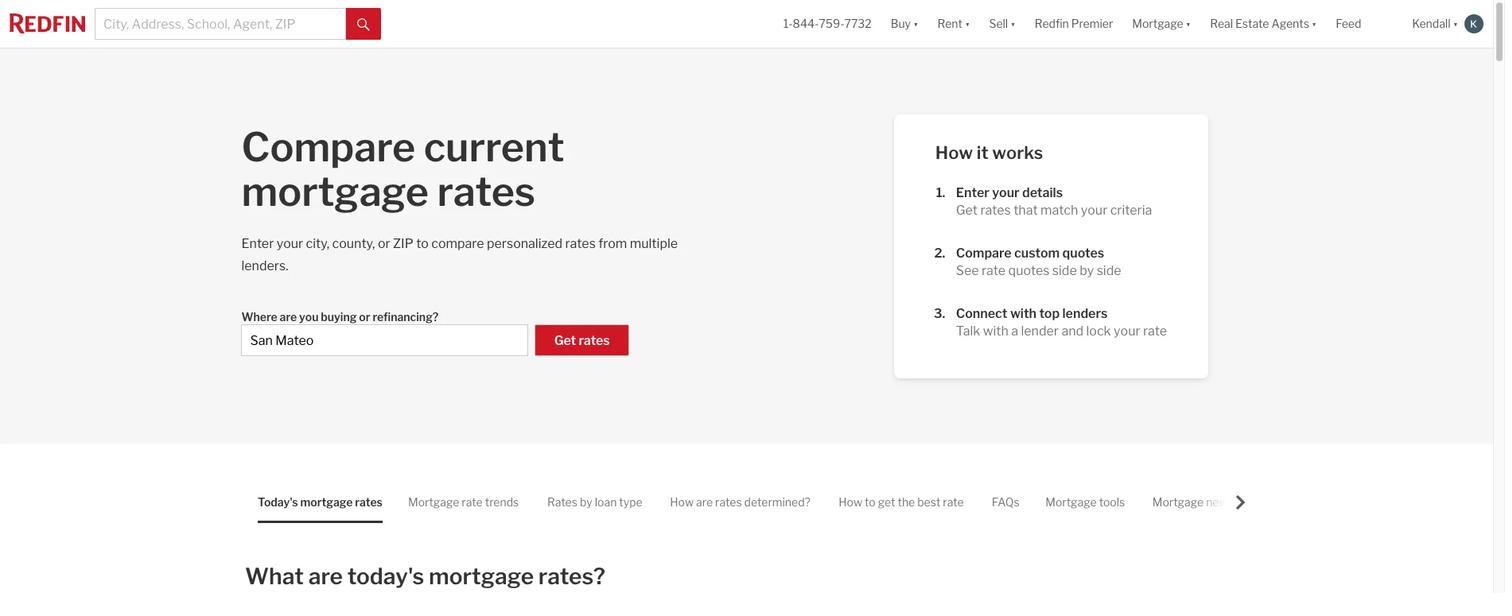 Task type: locate. For each thing, give the bounding box(es) containing it.
▾
[[914, 17, 919, 31], [965, 17, 970, 31], [1011, 17, 1016, 31], [1186, 17, 1192, 31], [1312, 17, 1317, 31], [1454, 17, 1459, 31]]

0 vertical spatial to
[[416, 236, 429, 251]]

0 vertical spatial compare
[[242, 123, 416, 171]]

1 horizontal spatial quotes
[[1063, 246, 1105, 261]]

by left loan
[[580, 496, 593, 510]]

1 horizontal spatial how
[[839, 496, 863, 510]]

▾ left user photo
[[1454, 17, 1459, 31]]

feed
[[1337, 17, 1362, 31]]

agents
[[1272, 17, 1310, 31]]

where
[[242, 310, 278, 324]]

your
[[993, 185, 1020, 200], [1081, 203, 1108, 218], [277, 236, 303, 251], [1114, 324, 1141, 339]]

quotes
[[1063, 246, 1105, 261], [1009, 263, 1050, 278]]

1 side from the left
[[1053, 263, 1077, 278]]

mortgage right today's
[[300, 496, 353, 510]]

mortgage inside today's mortgage rates link
[[300, 496, 353, 510]]

0 horizontal spatial with
[[984, 324, 1009, 339]]

compare
[[242, 123, 416, 171], [956, 246, 1012, 261]]

1 vertical spatial or
[[359, 310, 370, 324]]

1 horizontal spatial or
[[378, 236, 390, 251]]

to
[[416, 236, 429, 251], [865, 496, 876, 510]]

side up lenders
[[1097, 263, 1122, 278]]

sell ▾ button
[[980, 0, 1026, 48]]

buy
[[891, 17, 911, 31]]

mortgage left real
[[1133, 17, 1184, 31]]

0 horizontal spatial quotes
[[1009, 263, 1050, 278]]

1 vertical spatial compare
[[956, 246, 1012, 261]]

enter inside enter your details get rates that match your criteria
[[956, 185, 990, 200]]

▾ left real
[[1186, 17, 1192, 31]]

1 vertical spatial enter
[[242, 236, 274, 251]]

that
[[1014, 203, 1038, 218]]

where are you buying or refinancing?
[[242, 310, 439, 324]]

rate inside connect with top lenders talk with a lender and lock your rate
[[1144, 324, 1168, 339]]

are for where
[[280, 310, 297, 324]]

today's
[[348, 563, 424, 590]]

mortgage
[[1133, 17, 1184, 31], [408, 496, 460, 510], [1046, 496, 1097, 510], [1153, 496, 1204, 510]]

1 vertical spatial are
[[696, 496, 713, 510]]

0 horizontal spatial are
[[280, 310, 297, 324]]

by up lenders
[[1080, 263, 1095, 278]]

next image
[[1234, 496, 1249, 510]]

1 vertical spatial to
[[865, 496, 876, 510]]

are left you
[[280, 310, 297, 324]]

sell ▾ button
[[990, 0, 1016, 48]]

mortgage inside dropdown button
[[1133, 17, 1184, 31]]

or for refinancing?
[[359, 310, 370, 324]]

get
[[956, 203, 978, 218], [554, 334, 576, 349]]

what are today's mortgage rates?
[[245, 563, 606, 590]]

with up a
[[1011, 306, 1037, 321]]

side down custom
[[1053, 263, 1077, 278]]

0 vertical spatial quotes
[[1063, 246, 1105, 261]]

City, Address, School, Agent, ZIP search field
[[95, 8, 346, 40]]

enter
[[956, 185, 990, 200], [242, 236, 274, 251]]

how left it on the top of the page
[[936, 142, 973, 163]]

connect
[[956, 306, 1008, 321]]

your right lock
[[1114, 324, 1141, 339]]

enter up lenders. at the left of the page
[[242, 236, 274, 251]]

2 horizontal spatial how
[[936, 142, 973, 163]]

2 vertical spatial are
[[309, 563, 343, 590]]

today's mortgage rates link
[[258, 483, 383, 523]]

news
[[1207, 496, 1234, 510]]

mortgage left tools
[[1046, 496, 1097, 510]]

1 vertical spatial get
[[554, 334, 576, 349]]

759-
[[819, 17, 845, 31]]

enter down it on the top of the page
[[956, 185, 990, 200]]

rates by loan type link
[[548, 483, 643, 523]]

1 horizontal spatial compare
[[956, 246, 1012, 261]]

enter your details get rates that match your criteria
[[956, 185, 1153, 218]]

mortgage left trends
[[408, 496, 460, 510]]

rate right lock
[[1144, 324, 1168, 339]]

mortgage tools
[[1046, 496, 1126, 510]]

0 vertical spatial with
[[1011, 306, 1037, 321]]

▾ right rent
[[965, 17, 970, 31]]

0 horizontal spatial enter
[[242, 236, 274, 251]]

real estate agents ▾ link
[[1211, 0, 1317, 48]]

0 vertical spatial mortgage
[[242, 168, 429, 216]]

how left get
[[839, 496, 863, 510]]

1 horizontal spatial side
[[1097, 263, 1122, 278]]

to left get
[[865, 496, 876, 510]]

rate right see
[[982, 263, 1006, 278]]

or right buying
[[359, 310, 370, 324]]

refinancing?
[[373, 310, 439, 324]]

lenders
[[1063, 306, 1108, 321]]

1 vertical spatial by
[[580, 496, 593, 510]]

0 horizontal spatial how
[[670, 496, 694, 510]]

0 vertical spatial or
[[378, 236, 390, 251]]

0 horizontal spatial compare
[[242, 123, 416, 171]]

your left city,
[[277, 236, 303, 251]]

are right what
[[309, 563, 343, 590]]

are
[[280, 310, 297, 324], [696, 496, 713, 510], [309, 563, 343, 590]]

today's
[[258, 496, 298, 510]]

faqs link
[[992, 483, 1020, 523]]

1 ▾ from the left
[[914, 17, 919, 31]]

city,
[[306, 236, 330, 251]]

rates
[[437, 168, 536, 216], [981, 203, 1011, 218], [565, 236, 596, 251], [579, 334, 610, 349], [355, 496, 383, 510], [716, 496, 742, 510]]

▾ right agents
[[1312, 17, 1317, 31]]

0 vertical spatial get
[[956, 203, 978, 218]]

rent
[[938, 17, 963, 31]]

to right zip
[[416, 236, 429, 251]]

rent ▾ button
[[928, 0, 980, 48]]

a
[[1012, 324, 1019, 339]]

user photo image
[[1465, 14, 1484, 33]]

1 horizontal spatial get
[[956, 203, 978, 218]]

mortgage for mortgage tools
[[1046, 496, 1097, 510]]

mortgage for mortgage news
[[1153, 496, 1204, 510]]

1 vertical spatial mortgage
[[300, 496, 353, 510]]

0 horizontal spatial by
[[580, 496, 593, 510]]

enter inside enter your city, county, or zip to compare personalized rates from multiple lenders.
[[242, 236, 274, 251]]

mortgage rate trends
[[408, 496, 519, 510]]

how to get the best rate
[[839, 496, 964, 510]]

0 vertical spatial enter
[[956, 185, 990, 200]]

or inside enter your city, county, or zip to compare personalized rates from multiple lenders.
[[378, 236, 390, 251]]

quotes down custom
[[1009, 263, 1050, 278]]

compare custom quotes see rate quotes side by side
[[956, 246, 1122, 278]]

0 horizontal spatial to
[[416, 236, 429, 251]]

sell ▾
[[990, 17, 1016, 31]]

get rates button
[[535, 325, 630, 357]]

quotes right custom
[[1063, 246, 1105, 261]]

2 ▾ from the left
[[965, 17, 970, 31]]

0 vertical spatial by
[[1080, 263, 1095, 278]]

compare inside compare current mortgage rates
[[242, 123, 416, 171]]

side
[[1053, 263, 1077, 278], [1097, 263, 1122, 278]]

mortgage for mortgage ▾
[[1133, 17, 1184, 31]]

county,
[[332, 236, 375, 251]]

works
[[993, 142, 1044, 163]]

submit search image
[[357, 18, 370, 31]]

0 horizontal spatial side
[[1053, 263, 1077, 278]]

mortgage news
[[1153, 496, 1234, 510]]

lender
[[1021, 324, 1059, 339]]

1 horizontal spatial are
[[309, 563, 343, 590]]

by
[[1080, 263, 1095, 278], [580, 496, 593, 510]]

mortgage down mortgage rate trends link
[[429, 563, 534, 590]]

or left zip
[[378, 236, 390, 251]]

mortgage inside 'link'
[[1153, 496, 1204, 510]]

6 ▾ from the left
[[1454, 17, 1459, 31]]

0 vertical spatial are
[[280, 310, 297, 324]]

2 horizontal spatial are
[[696, 496, 713, 510]]

▾ right 'buy'
[[914, 17, 919, 31]]

1 horizontal spatial enter
[[956, 185, 990, 200]]

mortgage
[[242, 168, 429, 216], [300, 496, 353, 510], [429, 563, 534, 590]]

are left determined?
[[696, 496, 713, 510]]

buy ▾ button
[[882, 0, 928, 48]]

how
[[936, 142, 973, 163], [670, 496, 694, 510], [839, 496, 863, 510]]

are inside how are rates determined? link
[[696, 496, 713, 510]]

you
[[299, 310, 319, 324]]

current
[[424, 123, 565, 171]]

1 horizontal spatial by
[[1080, 263, 1095, 278]]

4 ▾ from the left
[[1186, 17, 1192, 31]]

▾ for sell ▾
[[1011, 17, 1016, 31]]

mortgage up city,
[[242, 168, 429, 216]]

mortgage left news
[[1153, 496, 1204, 510]]

City, county, ZIP search field
[[242, 325, 528, 357]]

1 vertical spatial quotes
[[1009, 263, 1050, 278]]

compare inside compare custom quotes see rate quotes side by side
[[956, 246, 1012, 261]]

custom
[[1015, 246, 1060, 261]]

▾ right sell
[[1011, 17, 1016, 31]]

or
[[378, 236, 390, 251], [359, 310, 370, 324]]

enter for enter your details get rates that match your criteria
[[956, 185, 990, 200]]

with left a
[[984, 324, 1009, 339]]

0 horizontal spatial get
[[554, 334, 576, 349]]

rates inside enter your details get rates that match your criteria
[[981, 203, 1011, 218]]

0 horizontal spatial or
[[359, 310, 370, 324]]

3 ▾ from the left
[[1011, 17, 1016, 31]]

rates
[[548, 496, 578, 510]]

how right type
[[670, 496, 694, 510]]

personalized
[[487, 236, 563, 251]]



Task type: describe. For each thing, give the bounding box(es) containing it.
real
[[1211, 17, 1234, 31]]

rates?
[[539, 563, 606, 590]]

by inside compare custom quotes see rate quotes side by side
[[1080, 263, 1095, 278]]

your inside enter your city, county, or zip to compare personalized rates from multiple lenders.
[[277, 236, 303, 251]]

▾ for rent ▾
[[965, 17, 970, 31]]

rent ▾ button
[[938, 0, 970, 48]]

faqs
[[992, 496, 1020, 510]]

enter for enter your city, county, or zip to compare personalized rates from multiple lenders.
[[242, 236, 274, 251]]

trends
[[485, 496, 519, 510]]

what
[[245, 563, 304, 590]]

mortgage news link
[[1153, 483, 1234, 523]]

are for how
[[696, 496, 713, 510]]

from
[[599, 236, 627, 251]]

details
[[1023, 185, 1063, 200]]

mortgage tools link
[[1046, 483, 1126, 523]]

5 ▾ from the left
[[1312, 17, 1317, 31]]

rates inside enter your city, county, or zip to compare personalized rates from multiple lenders.
[[565, 236, 596, 251]]

mortgage ▾ button
[[1123, 0, 1201, 48]]

your right match
[[1081, 203, 1108, 218]]

compare for compare custom quotes see rate quotes side by side
[[956, 246, 1012, 261]]

mortgage ▾
[[1133, 17, 1192, 31]]

lock
[[1087, 324, 1112, 339]]

how for how it works
[[936, 142, 973, 163]]

redfin premier
[[1035, 17, 1114, 31]]

type
[[619, 496, 643, 510]]

redfin
[[1035, 17, 1069, 31]]

mortgage inside compare current mortgage rates
[[242, 168, 429, 216]]

talk
[[956, 324, 981, 339]]

buying
[[321, 310, 357, 324]]

to inside enter your city, county, or zip to compare personalized rates from multiple lenders.
[[416, 236, 429, 251]]

the
[[898, 496, 915, 510]]

rates inside compare current mortgage rates
[[437, 168, 536, 216]]

lenders.
[[242, 259, 289, 274]]

how are rates determined? link
[[670, 483, 811, 523]]

2 side from the left
[[1097, 263, 1122, 278]]

▾ for mortgage ▾
[[1186, 17, 1192, 31]]

how are rates determined?
[[670, 496, 811, 510]]

get inside enter your details get rates that match your criteria
[[956, 203, 978, 218]]

1 horizontal spatial to
[[865, 496, 876, 510]]

match
[[1041, 203, 1079, 218]]

rates inside button
[[579, 334, 610, 349]]

estate
[[1236, 17, 1270, 31]]

mortgage rate trends link
[[408, 483, 519, 523]]

and
[[1062, 324, 1084, 339]]

rate right "best"
[[943, 496, 964, 510]]

buy ▾ button
[[891, 0, 919, 48]]

tools
[[1100, 496, 1126, 510]]

loan
[[595, 496, 617, 510]]

2 vertical spatial mortgage
[[429, 563, 534, 590]]

zip
[[393, 236, 414, 251]]

▾ for kendall ▾
[[1454, 17, 1459, 31]]

today's mortgage rates
[[258, 496, 383, 510]]

mortgage for mortgage rate trends
[[408, 496, 460, 510]]

1-844-759-7732 link
[[784, 17, 872, 31]]

premier
[[1072, 17, 1114, 31]]

your inside connect with top lenders talk with a lender and lock your rate
[[1114, 324, 1141, 339]]

feed button
[[1327, 0, 1403, 48]]

how for how are rates determined?
[[670, 496, 694, 510]]

7732
[[845, 17, 872, 31]]

mortgage ▾ button
[[1133, 0, 1192, 48]]

how to get the best rate link
[[839, 483, 964, 523]]

kendall
[[1413, 17, 1451, 31]]

844-
[[793, 17, 819, 31]]

your up that
[[993, 185, 1020, 200]]

rent ▾
[[938, 17, 970, 31]]

connect with top lenders talk with a lender and lock your rate
[[956, 306, 1168, 339]]

determined?
[[745, 496, 811, 510]]

top
[[1040, 306, 1060, 321]]

compare current mortgage rates
[[242, 123, 565, 216]]

how for how to get the best rate
[[839, 496, 863, 510]]

compare
[[432, 236, 484, 251]]

rates by loan type
[[548, 496, 643, 510]]

enter your city, county, or zip to compare personalized rates from multiple lenders.
[[242, 236, 681, 274]]

redfin premier button
[[1026, 0, 1123, 48]]

get
[[878, 496, 896, 510]]

real estate agents ▾
[[1211, 17, 1317, 31]]

▾ for buy ▾
[[914, 17, 919, 31]]

get inside button
[[554, 334, 576, 349]]

multiple
[[630, 236, 678, 251]]

1-844-759-7732
[[784, 17, 872, 31]]

kendall ▾
[[1413, 17, 1459, 31]]

compare for compare current mortgage rates
[[242, 123, 416, 171]]

how it works
[[936, 142, 1044, 163]]

rate inside compare custom quotes see rate quotes side by side
[[982, 263, 1006, 278]]

1 vertical spatial with
[[984, 324, 1009, 339]]

rate left trends
[[462, 496, 483, 510]]

1 horizontal spatial with
[[1011, 306, 1037, 321]]

buy ▾
[[891, 17, 919, 31]]

1-
[[784, 17, 793, 31]]

get rates
[[554, 334, 610, 349]]

criteria
[[1111, 203, 1153, 218]]

best
[[918, 496, 941, 510]]

are for what
[[309, 563, 343, 590]]

or for zip
[[378, 236, 390, 251]]

see
[[956, 263, 979, 278]]

it
[[977, 142, 989, 163]]

sell
[[990, 17, 1009, 31]]



Task type: vqa. For each thing, say whether or not it's contained in the screenshot.
sixth ▾ from right
yes



